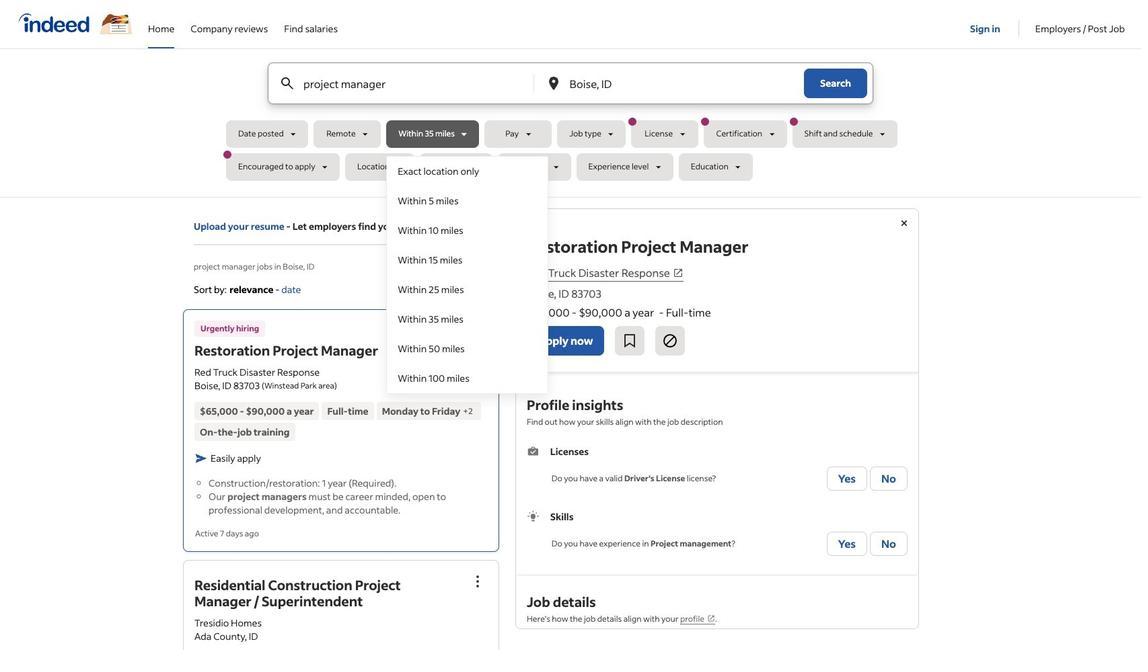 Task type: locate. For each thing, give the bounding box(es) containing it.
menu
[[386, 156, 549, 394]]

search: Job title, keywords, or company text field
[[301, 63, 511, 104]]

6 menu item from the top
[[387, 305, 548, 335]]

job actions for residential construction project manager / superintendent is collapsed image
[[470, 574, 486, 590]]

group
[[463, 317, 493, 346]]

not interested image
[[663, 333, 679, 349]]

skills group
[[527, 510, 908, 559]]

close job details image
[[897, 215, 913, 232]]

menu item
[[387, 157, 548, 186], [387, 186, 548, 216], [387, 216, 548, 246], [387, 246, 548, 275], [387, 275, 548, 305], [387, 305, 548, 335], [387, 335, 548, 364], [387, 364, 548, 394]]

Edit location text field
[[567, 63, 777, 104]]

5 menu item from the top
[[387, 275, 548, 305]]

4 menu item from the top
[[387, 246, 548, 275]]

None search field
[[223, 63, 915, 394]]



Task type: vqa. For each thing, say whether or not it's contained in the screenshot.
help icon
no



Task type: describe. For each thing, give the bounding box(es) containing it.
red truck disaster response (opens in a new tab) image
[[673, 268, 684, 279]]

8 menu item from the top
[[387, 364, 548, 394]]

licenses group
[[527, 445, 908, 494]]

2 menu item from the top
[[387, 186, 548, 216]]

1 menu item from the top
[[387, 157, 548, 186]]

job preferences (opens in a new window) image
[[707, 615, 716, 623]]

celebrating black history month image
[[100, 14, 132, 35]]

save this job image
[[622, 333, 638, 349]]

7 menu item from the top
[[387, 335, 548, 364]]

3 menu item from the top
[[387, 216, 548, 246]]



